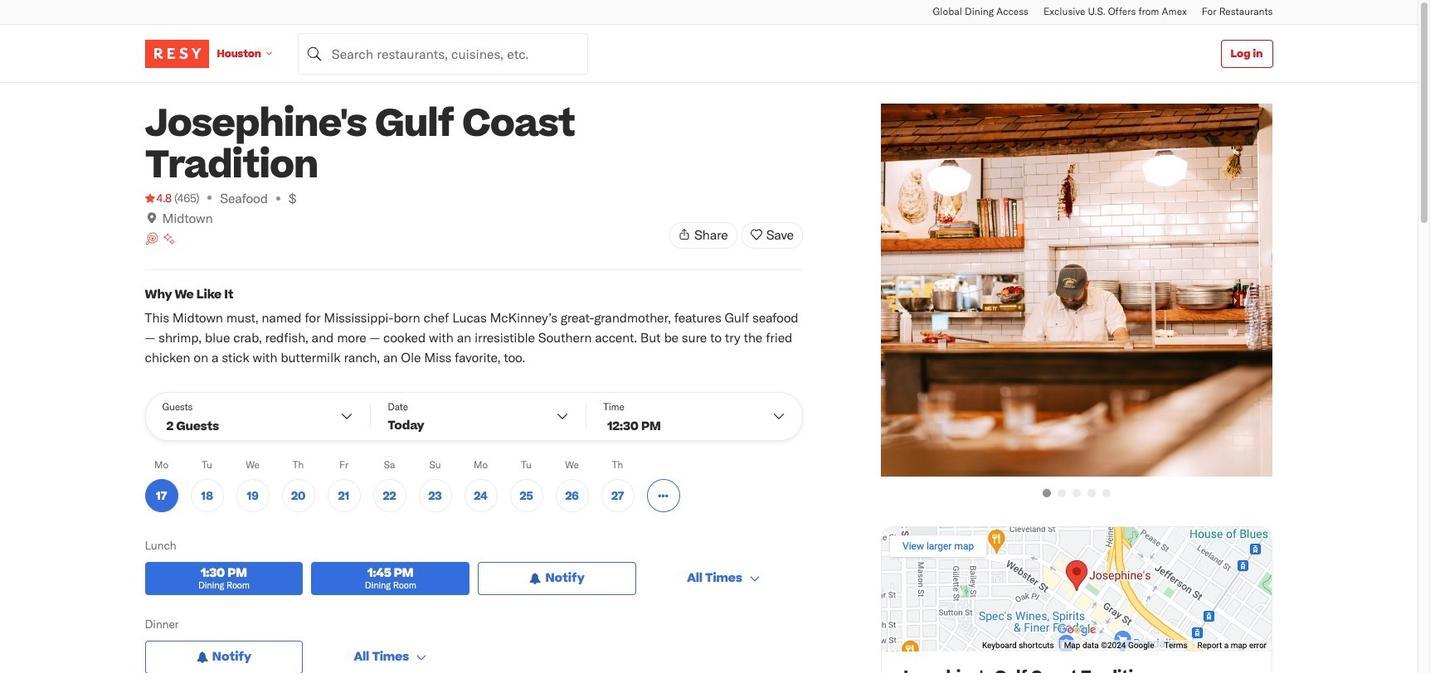 Task type: describe. For each thing, give the bounding box(es) containing it.
Search restaurants, cuisines, etc. text field
[[298, 33, 588, 74]]



Task type: vqa. For each thing, say whether or not it's contained in the screenshot.
4.5 out of 5 stars Image
no



Task type: locate. For each thing, give the bounding box(es) containing it.
None field
[[298, 33, 588, 74]]

4.8 out of 5 stars image
[[145, 190, 172, 207]]



